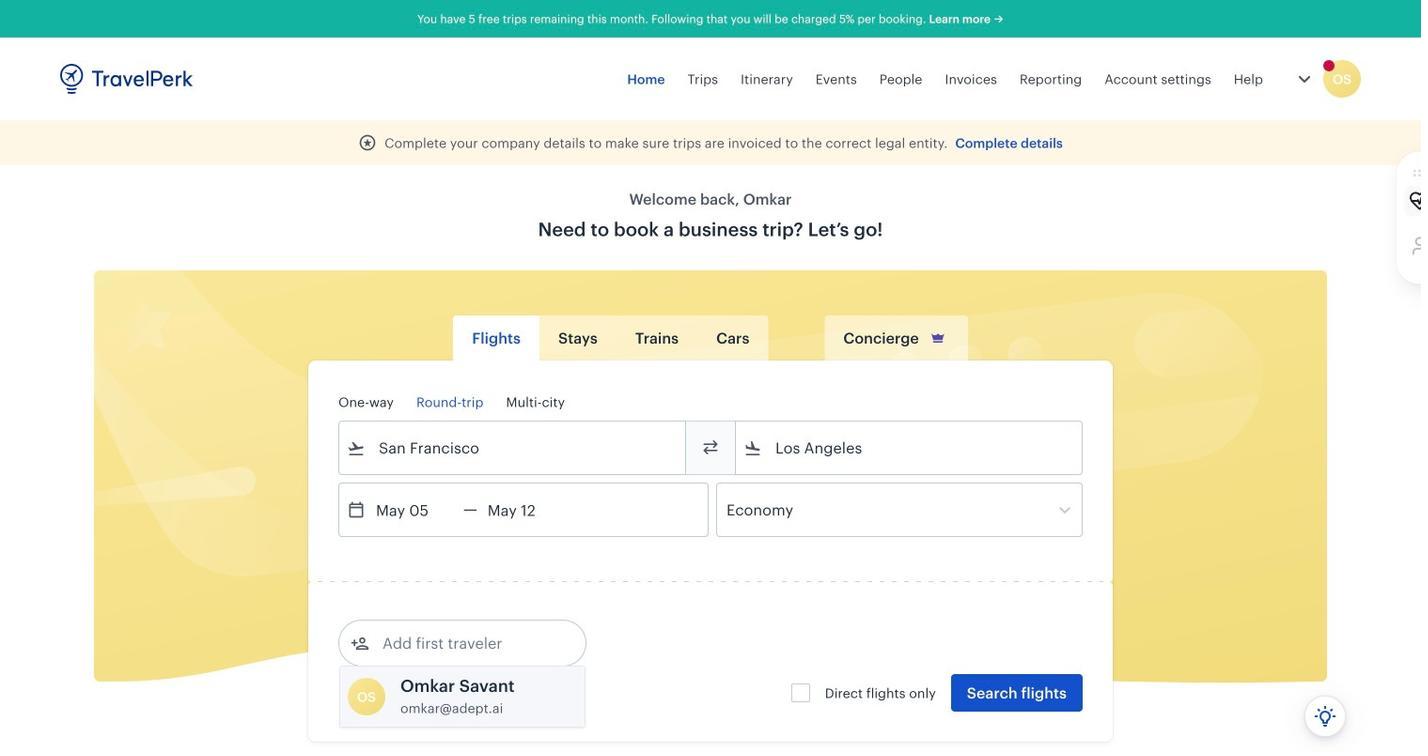 Task type: vqa. For each thing, say whether or not it's contained in the screenshot.
Move backward to switch to the previous month. icon
no



Task type: describe. For each thing, give the bounding box(es) containing it.
From search field
[[366, 433, 661, 463]]



Task type: locate. For each thing, give the bounding box(es) containing it.
To search field
[[762, 433, 1057, 463]]

Depart text field
[[366, 484, 463, 537]]

Return text field
[[477, 484, 575, 537]]

Add first traveler search field
[[369, 629, 565, 659]]



